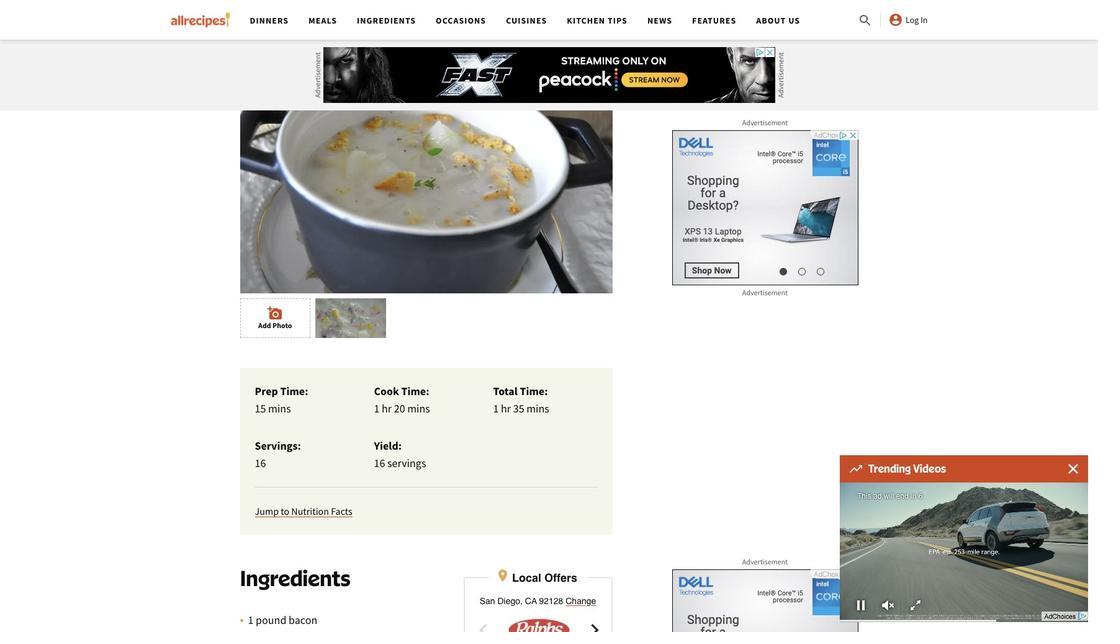 Task type: locate. For each thing, give the bounding box(es) containing it.
advertisement region
[[323, 47, 775, 103], [672, 130, 859, 286], [672, 570, 859, 633]]

1 horizontal spatial ingredients
[[357, 15, 416, 26]]

ingredients down print this article. "element"
[[357, 15, 416, 26]]

news
[[648, 15, 673, 26]]

time: for cook time:
[[401, 384, 430, 398]]

total time: 1 hr 35 mins
[[493, 384, 550, 416]]

time:
[[280, 384, 308, 398], [401, 384, 430, 398], [520, 384, 548, 398]]

20
[[394, 402, 405, 416]]

dinners link
[[250, 15, 289, 26]]

1 down the cook
[[374, 402, 380, 416]]

navigation containing dinners
[[240, 0, 858, 40]]

time: for total time:
[[520, 384, 548, 398]]

ingredients
[[357, 15, 416, 26], [240, 565, 351, 592]]

time: inside prep time: 15 mins
[[280, 384, 308, 398]]

92128
[[539, 597, 564, 607]]

time: inside cook time: 1 hr 20 mins
[[401, 384, 430, 398]]

16 inside servings: 16
[[255, 456, 266, 471]]

16 for servings: 16
[[255, 456, 266, 471]]

time: inside total time: 1 hr 35 mins
[[520, 384, 548, 398]]

16 down yield:
[[374, 456, 385, 471]]

hr for 35
[[501, 402, 511, 416]]

total
[[493, 384, 518, 398]]

1
[[374, 402, 380, 416], [493, 402, 499, 416], [248, 613, 254, 628]]

2 16 from the left
[[374, 456, 385, 471]]

1 left pound
[[248, 613, 254, 628]]

about
[[757, 15, 787, 26]]

3 time: from the left
[[520, 384, 548, 398]]

mins right 15
[[268, 402, 291, 416]]

tips
[[608, 15, 628, 26]]

facts
[[331, 505, 353, 518]]

2 horizontal spatial 1
[[493, 402, 499, 416]]

1 horizontal spatial time:
[[401, 384, 430, 398]]

news link
[[648, 15, 673, 26]]

mins inside total time: 1 hr 35 mins
[[527, 402, 550, 416]]

ingredients inside navigation
[[357, 15, 416, 26]]

1 horizontal spatial 16
[[374, 456, 385, 471]]

search image
[[858, 13, 873, 28]]

1 horizontal spatial 1
[[374, 402, 380, 416]]

add photo button
[[240, 299, 311, 338]]

hr left '20'
[[382, 402, 392, 416]]

to
[[281, 505, 289, 518]]

1 time: from the left
[[280, 384, 308, 398]]

mins for 1 hr 35 mins
[[527, 402, 550, 416]]

mins right '20'
[[408, 402, 430, 416]]

2 hr from the left
[[501, 402, 511, 416]]

0 horizontal spatial 16
[[255, 456, 266, 471]]

add photo image
[[268, 306, 283, 321]]

3 mins from the left
[[527, 402, 550, 416]]

dinners
[[250, 15, 289, 26]]

navigation
[[240, 0, 858, 40]]

cook time: 1 hr 20 mins
[[374, 384, 430, 416]]

1 16 from the left
[[255, 456, 266, 471]]

print this article. element
[[370, 0, 418, 11]]

ingredients up the 'bacon'
[[240, 565, 351, 592]]

change button
[[566, 595, 596, 608]]

1 down total on the bottom of the page
[[493, 402, 499, 416]]

mins inside prep time: 15 mins
[[268, 402, 291, 416]]

0 horizontal spatial ingredients
[[240, 565, 351, 592]]

2 horizontal spatial time:
[[520, 384, 548, 398]]

log in link
[[889, 12, 928, 27]]

log in
[[906, 14, 928, 25]]

add
[[258, 321, 271, 330]]

2 time: from the left
[[401, 384, 430, 398]]

change
[[566, 597, 596, 607]]

ingredients link
[[357, 15, 416, 26]]

local
[[512, 572, 542, 585]]

servings
[[388, 456, 426, 471]]

2 horizontal spatial mins
[[527, 402, 550, 416]]

hr left 35
[[501, 402, 511, 416]]

mins for 1 hr 20 mins
[[408, 402, 430, 416]]

mins inside cook time: 1 hr 20 mins
[[408, 402, 430, 416]]

add photo
[[258, 321, 292, 330]]

yield:
[[374, 439, 402, 453]]

log
[[906, 14, 919, 25]]

nutrition
[[291, 505, 329, 518]]

time: up '20'
[[401, 384, 430, 398]]

1 inside total time: 1 hr 35 mins
[[493, 402, 499, 416]]

0 horizontal spatial hr
[[382, 402, 392, 416]]

offers
[[545, 572, 578, 585]]

servings:
[[255, 439, 301, 453]]

mins
[[268, 402, 291, 416], [408, 402, 430, 416], [527, 402, 550, 416]]

mins right 35
[[527, 402, 550, 416]]

1 inside cook time: 1 hr 20 mins
[[374, 402, 380, 416]]

hr inside total time: 1 hr 35 mins
[[501, 402, 511, 416]]

time: right prep
[[280, 384, 308, 398]]

features
[[693, 15, 737, 26]]

about us link
[[757, 15, 801, 26]]

1 horizontal spatial mins
[[408, 402, 430, 416]]

0 horizontal spatial mins
[[268, 402, 291, 416]]

16 for yield: 16 servings
[[374, 456, 385, 471]]

1 pound bacon
[[248, 613, 318, 628]]

trending videos
[[869, 463, 947, 476]]

occasions
[[436, 15, 486, 26]]

hr
[[382, 402, 392, 416], [501, 402, 511, 416]]

1 hr from the left
[[382, 402, 392, 416]]

servings: 16
[[255, 439, 301, 471]]

16 down 'servings:'
[[255, 456, 266, 471]]

1 mins from the left
[[268, 402, 291, 416]]

time: up 35
[[520, 384, 548, 398]]

0 vertical spatial ingredients
[[357, 15, 416, 26]]

0 horizontal spatial time:
[[280, 384, 308, 398]]

hr inside cook time: 1 hr 20 mins
[[382, 402, 392, 416]]

16
[[255, 456, 266, 471], [374, 456, 385, 471]]

yield: 16 servings
[[374, 439, 426, 471]]

16 inside yield: 16 servings
[[374, 456, 385, 471]]

1 for total time: 1 hr 35 mins
[[493, 402, 499, 416]]

2 mins from the left
[[408, 402, 430, 416]]

prep
[[255, 384, 278, 398]]

pound
[[256, 613, 287, 628]]

1 horizontal spatial hr
[[501, 402, 511, 416]]



Task type: vqa. For each thing, say whether or not it's contained in the screenshot.
the rightmost Time:
yes



Task type: describe. For each thing, give the bounding box(es) containing it.
trending image
[[850, 466, 863, 473]]

trending
[[869, 463, 911, 476]]

kitchen tips link
[[567, 15, 628, 26]]

cook
[[374, 384, 399, 398]]

jump to nutrition facts
[[255, 505, 353, 518]]

close image
[[1069, 465, 1079, 475]]

kitchen
[[567, 15, 606, 26]]

meals
[[309, 15, 337, 26]]

local offers
[[512, 572, 578, 585]]

diego,
[[498, 597, 523, 607]]

cuisines link
[[506, 15, 547, 26]]

photo
[[273, 321, 292, 330]]

occasions link
[[436, 15, 486, 26]]

jump
[[255, 505, 279, 518]]

unmute button group
[[875, 597, 902, 616]]

2 vertical spatial advertisement region
[[672, 570, 859, 633]]

ralphs logo image
[[496, 618, 583, 633]]

hr for 20
[[382, 402, 392, 416]]

us
[[789, 15, 801, 26]]

in
[[921, 14, 928, 25]]

time: for prep time:
[[280, 384, 308, 398]]

1 vertical spatial ingredients
[[240, 565, 351, 592]]

35
[[513, 402, 525, 416]]

san
[[480, 597, 495, 607]]

videos
[[914, 463, 947, 476]]

account image
[[889, 12, 904, 27]]

1 vertical spatial advertisement region
[[672, 130, 859, 286]]

features link
[[693, 15, 737, 26]]

ca
[[525, 597, 537, 607]]

1 for cook time: 1 hr 20 mins
[[374, 402, 380, 416]]

bacon
[[289, 613, 318, 628]]

15
[[255, 402, 266, 416]]

about us
[[757, 15, 801, 26]]

san diego, ca 92128 change
[[480, 597, 596, 607]]

prep time: 15 mins
[[255, 384, 308, 416]]

kitchen tips
[[567, 15, 628, 26]]

home image
[[170, 12, 230, 27]]

0 horizontal spatial 1
[[248, 613, 254, 628]]

cuisines
[[506, 15, 547, 26]]

meals link
[[309, 15, 337, 26]]

0 vertical spatial advertisement region
[[323, 47, 775, 103]]

video player application
[[840, 483, 1089, 623]]



